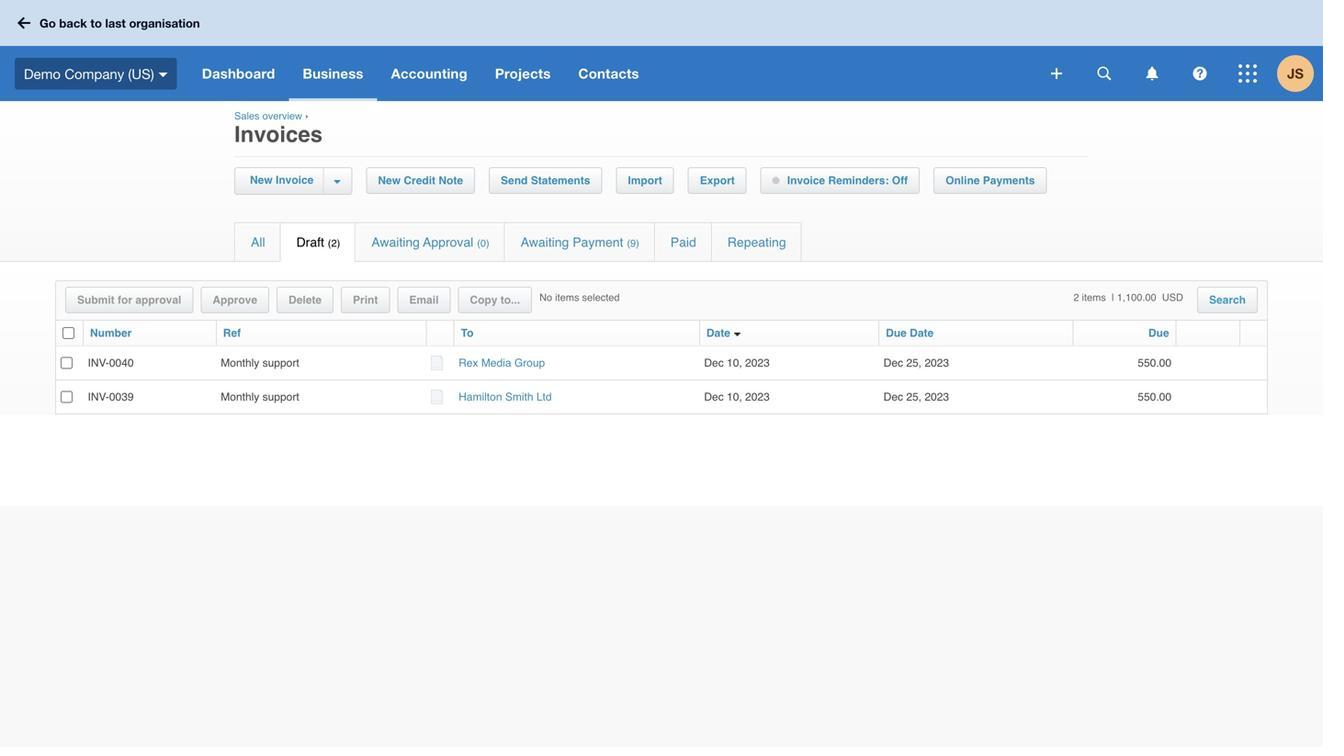 Task type: locate. For each thing, give the bounding box(es) containing it.
1 support from the top
[[263, 357, 299, 370]]

sales
[[234, 110, 260, 122]]

550.00 for rex media group
[[1139, 357, 1172, 370]]

0 vertical spatial dec 25, 2023
[[884, 357, 956, 370]]

0 horizontal spatial items
[[555, 292, 580, 303]]

1 awaiting from the left
[[372, 235, 420, 250]]

0 vertical spatial monthly support
[[221, 357, 299, 370]]

sales overview › invoices
[[234, 110, 323, 147]]

›
[[305, 110, 309, 122]]

hamilton smith ltd link
[[459, 391, 552, 404]]

svg image inside "demo company (us)" popup button
[[159, 72, 168, 77]]

rex
[[459, 357, 479, 370]]

25, for ltd
[[907, 391, 922, 404]]

monthly
[[221, 357, 260, 370], [221, 391, 260, 404]]

2 due from the left
[[1149, 327, 1170, 340]]

banner containing dashboard
[[0, 0, 1324, 101]]

awaiting left approval
[[372, 235, 420, 250]]

1 horizontal spatial due
[[1149, 327, 1170, 340]]

25,
[[907, 357, 922, 370], [907, 391, 922, 404]]

0 vertical spatial dec 10, 2023
[[705, 357, 770, 370]]

1 vertical spatial dec 25, 2023
[[884, 391, 956, 404]]

1 25, from the top
[[907, 357, 922, 370]]

new left credit
[[378, 174, 401, 187]]

1 dec 25, 2023 from the top
[[884, 357, 956, 370]]

awaiting left payment
[[521, 235, 569, 250]]

1 vertical spatial dec 10, 2023
[[705, 391, 770, 404]]

date
[[707, 327, 731, 340], [910, 327, 934, 340]]

awaiting for awaiting payment
[[521, 235, 569, 250]]

2023
[[746, 357, 770, 370], [925, 357, 950, 370], [746, 391, 770, 404], [925, 391, 950, 404]]

items for 2
[[1083, 292, 1107, 303]]

1 vertical spatial monthly support
[[221, 391, 299, 404]]

None checkbox
[[61, 357, 73, 369], [61, 391, 73, 403], [61, 357, 73, 369], [61, 391, 73, 403]]

1 10, from the top
[[727, 357, 743, 370]]

search
[[1210, 294, 1247, 307]]

(0)
[[477, 238, 490, 249]]

invoice down invoices
[[276, 174, 314, 187]]

svg image
[[17, 17, 30, 29], [1098, 67, 1112, 80], [1194, 67, 1208, 80]]

1 inv- from the top
[[88, 357, 109, 370]]

new down invoices
[[250, 174, 273, 187]]

1 horizontal spatial date
[[910, 327, 934, 340]]

due link
[[1149, 327, 1170, 340]]

inv- down inv-0040
[[88, 391, 109, 404]]

1 horizontal spatial awaiting
[[521, 235, 569, 250]]

hamilton
[[459, 391, 502, 404]]

js
[[1288, 65, 1305, 82]]

2 dec 10, 2023 from the top
[[705, 391, 770, 404]]

2 monthly from the top
[[221, 391, 260, 404]]

support for 0039
[[263, 391, 299, 404]]

0 horizontal spatial due
[[886, 327, 907, 340]]

support
[[263, 357, 299, 370], [263, 391, 299, 404]]

invoice left reminders:
[[788, 174, 826, 187]]

0 horizontal spatial new
[[250, 174, 273, 187]]

1 monthly from the top
[[221, 357, 260, 370]]

business button
[[289, 46, 378, 101]]

import
[[628, 174, 663, 187]]

0 horizontal spatial awaiting
[[372, 235, 420, 250]]

1 vertical spatial 550.00
[[1139, 391, 1172, 404]]

support for 0040
[[263, 357, 299, 370]]

copy
[[470, 294, 498, 307]]

10,
[[727, 357, 743, 370], [727, 391, 743, 404]]

projects
[[495, 65, 551, 82]]

0 vertical spatial support
[[263, 357, 299, 370]]

accounting
[[391, 65, 468, 82]]

contacts button
[[565, 46, 653, 101]]

smith
[[506, 391, 534, 404]]

js button
[[1278, 46, 1324, 101]]

dec 10, 2023
[[705, 357, 770, 370], [705, 391, 770, 404]]

1 dec 10, 2023 from the top
[[705, 357, 770, 370]]

0 vertical spatial 10,
[[727, 357, 743, 370]]

awaiting for awaiting approval
[[372, 235, 420, 250]]

0 vertical spatial 25,
[[907, 357, 922, 370]]

0040
[[109, 357, 134, 370]]

2 25, from the top
[[907, 391, 922, 404]]

inv- down number link
[[88, 357, 109, 370]]

0 vertical spatial inv-
[[88, 357, 109, 370]]

0 horizontal spatial svg image
[[17, 17, 30, 29]]

2 10, from the top
[[727, 391, 743, 404]]

2 support from the top
[[263, 391, 299, 404]]

0039
[[109, 391, 134, 404]]

banner
[[0, 0, 1324, 101]]

invoice reminders:                                  off link
[[762, 168, 920, 193]]

credit
[[404, 174, 436, 187]]

0 vertical spatial monthly
[[221, 357, 260, 370]]

2 dec 25, 2023 from the top
[[884, 391, 956, 404]]

1 vertical spatial support
[[263, 391, 299, 404]]

inv-
[[88, 357, 109, 370], [88, 391, 109, 404]]

0 horizontal spatial invoice
[[276, 174, 314, 187]]

1 new from the left
[[250, 174, 273, 187]]

dec 25, 2023
[[884, 357, 956, 370], [884, 391, 956, 404]]

inv- for inv-0040
[[88, 357, 109, 370]]

2 inv- from the top
[[88, 391, 109, 404]]

email
[[409, 294, 439, 307]]

dec 25, 2023 for group
[[884, 357, 956, 370]]

2 awaiting from the left
[[521, 235, 569, 250]]

1 550.00 from the top
[[1139, 357, 1172, 370]]

monthly support
[[221, 357, 299, 370], [221, 391, 299, 404]]

copy to...
[[470, 294, 520, 307]]

online
[[946, 174, 981, 187]]

no
[[540, 292, 553, 303]]

2 items from the left
[[1083, 292, 1107, 303]]

monthly for inv-0040
[[221, 357, 260, 370]]

2 horizontal spatial svg image
[[1194, 67, 1208, 80]]

1 due from the left
[[886, 327, 907, 340]]

1 vertical spatial monthly
[[221, 391, 260, 404]]

0 horizontal spatial date
[[707, 327, 731, 340]]

None checkbox
[[63, 327, 74, 339]]

dec 10, 2023 for rex media group
[[705, 357, 770, 370]]

1 vertical spatial 25,
[[907, 391, 922, 404]]

2 new from the left
[[378, 174, 401, 187]]

rex media group link
[[459, 357, 545, 370]]

10, for group
[[727, 357, 743, 370]]

repeating
[[728, 235, 787, 250]]

send statements
[[501, 174, 591, 187]]

ref link
[[223, 327, 241, 340]]

new
[[250, 174, 273, 187], [378, 174, 401, 187]]

1 items from the left
[[555, 292, 580, 303]]

1 horizontal spatial new
[[378, 174, 401, 187]]

payments
[[984, 174, 1036, 187]]

invoice
[[276, 174, 314, 187], [788, 174, 826, 187]]

svg image inside go back to last organisation link
[[17, 17, 30, 29]]

1 monthly support from the top
[[221, 357, 299, 370]]

date link
[[707, 327, 731, 340]]

awaiting
[[372, 235, 420, 250], [521, 235, 569, 250]]

1 horizontal spatial invoice
[[788, 174, 826, 187]]

number
[[90, 327, 132, 340]]

export link
[[689, 168, 746, 193]]

approve
[[213, 294, 257, 307]]

online payments link
[[935, 168, 1047, 193]]

due
[[886, 327, 907, 340], [1149, 327, 1170, 340]]

550.00
[[1139, 357, 1172, 370], [1139, 391, 1172, 404]]

1 vertical spatial inv-
[[88, 391, 109, 404]]

1 invoice from the left
[[276, 174, 314, 187]]

0 vertical spatial 550.00
[[1139, 357, 1172, 370]]

paid
[[671, 235, 697, 250]]

2 monthly support from the top
[[221, 391, 299, 404]]

items right 2
[[1083, 292, 1107, 303]]

sales overview link
[[234, 110, 302, 122]]

2 550.00 from the top
[[1139, 391, 1172, 404]]

new credit note
[[378, 174, 463, 187]]

search link
[[1199, 288, 1258, 313]]

25, for group
[[907, 357, 922, 370]]

note
[[439, 174, 463, 187]]

svg image
[[1239, 64, 1258, 83], [1147, 67, 1159, 80], [1052, 68, 1063, 79], [159, 72, 168, 77]]

approval
[[135, 294, 181, 307]]

items right no
[[555, 292, 580, 303]]

1 horizontal spatial items
[[1083, 292, 1107, 303]]

1 vertical spatial 10,
[[727, 391, 743, 404]]

submit for approval
[[77, 294, 181, 307]]

business
[[303, 65, 364, 82]]



Task type: vqa. For each thing, say whether or not it's contained in the screenshot.
INV-
yes



Task type: describe. For each thing, give the bounding box(es) containing it.
print
[[353, 294, 378, 307]]

submit
[[77, 294, 115, 307]]

to...
[[501, 294, 520, 307]]

invoice inside new invoice link
[[276, 174, 314, 187]]

dashboard
[[202, 65, 275, 82]]

import link
[[617, 168, 674, 193]]

off
[[893, 174, 908, 187]]

delete link
[[278, 288, 333, 313]]

print link
[[342, 288, 389, 313]]

approve link
[[202, 288, 268, 313]]

2 invoice from the left
[[788, 174, 826, 187]]

due for due link
[[1149, 327, 1170, 340]]

1 date from the left
[[707, 327, 731, 340]]

demo
[[24, 66, 61, 82]]

online payments
[[946, 174, 1036, 187]]

ref
[[223, 327, 241, 340]]

new for new credit note
[[378, 174, 401, 187]]

to
[[461, 327, 474, 340]]

send
[[501, 174, 528, 187]]

dashboard link
[[188, 46, 289, 101]]

dec 25, 2023 for ltd
[[884, 391, 956, 404]]

invoices
[[234, 122, 323, 147]]

10, for ltd
[[727, 391, 743, 404]]

monthly support for inv-0040
[[221, 357, 299, 370]]

to link
[[461, 327, 474, 340]]

draft
[[297, 235, 324, 250]]

email link
[[398, 288, 450, 313]]

invoice reminders:                                  off
[[788, 174, 908, 187]]

new invoice
[[250, 174, 314, 187]]

paid link
[[655, 223, 711, 261]]

overview
[[263, 110, 302, 122]]

new credit note link
[[367, 168, 474, 193]]

approval
[[423, 235, 474, 250]]

550.00 for hamilton smith ltd
[[1139, 391, 1172, 404]]

company
[[65, 66, 124, 82]]

inv- for inv-0039
[[88, 391, 109, 404]]

submit for approval link
[[66, 288, 192, 313]]

all link
[[235, 223, 280, 261]]

delete
[[289, 294, 322, 307]]

inv-0039
[[88, 391, 134, 404]]

media
[[482, 357, 512, 370]]

back
[[59, 16, 87, 30]]

dec 10, 2023 for hamilton smith ltd
[[705, 391, 770, 404]]

copy to... link
[[459, 288, 531, 313]]

demo company (us)
[[24, 66, 154, 82]]

ltd
[[537, 391, 552, 404]]

inv-0040
[[88, 357, 134, 370]]

for
[[118, 294, 132, 307]]

1 horizontal spatial svg image
[[1098, 67, 1112, 80]]

no items selected
[[540, 292, 620, 303]]

reminders:
[[829, 174, 889, 187]]

number link
[[90, 327, 132, 340]]

due for due date
[[886, 327, 907, 340]]

projects button
[[482, 46, 565, 101]]

to
[[90, 16, 102, 30]]

export
[[700, 174, 735, 187]]

due date link
[[886, 327, 934, 340]]

monthly for inv-0039
[[221, 391, 260, 404]]

(2)
[[328, 238, 340, 249]]

go
[[40, 16, 56, 30]]

accounting button
[[378, 46, 482, 101]]

due date
[[886, 327, 934, 340]]

all
[[251, 235, 265, 250]]

items for no
[[555, 292, 580, 303]]

new for new invoice
[[250, 174, 273, 187]]

go back to last organisation
[[40, 16, 200, 30]]

contacts
[[579, 65, 640, 82]]

payment
[[573, 235, 624, 250]]

draft (2)
[[297, 235, 340, 250]]

new invoice link
[[245, 168, 323, 193]]

send statements link
[[490, 168, 602, 193]]

awaiting approval (0)
[[372, 235, 490, 250]]

monthly support for inv-0039
[[221, 391, 299, 404]]

awaiting payment (9)
[[521, 235, 640, 250]]

2
[[1074, 292, 1080, 303]]

(us)
[[128, 66, 154, 82]]

rex media group
[[459, 357, 545, 370]]

statements
[[531, 174, 591, 187]]

(9)
[[627, 238, 640, 249]]

repeating link
[[712, 223, 802, 261]]

2 date from the left
[[910, 327, 934, 340]]

selected
[[582, 292, 620, 303]]

group
[[515, 357, 545, 370]]

2 items                          | 1,100.00                              usd
[[1074, 292, 1184, 303]]



